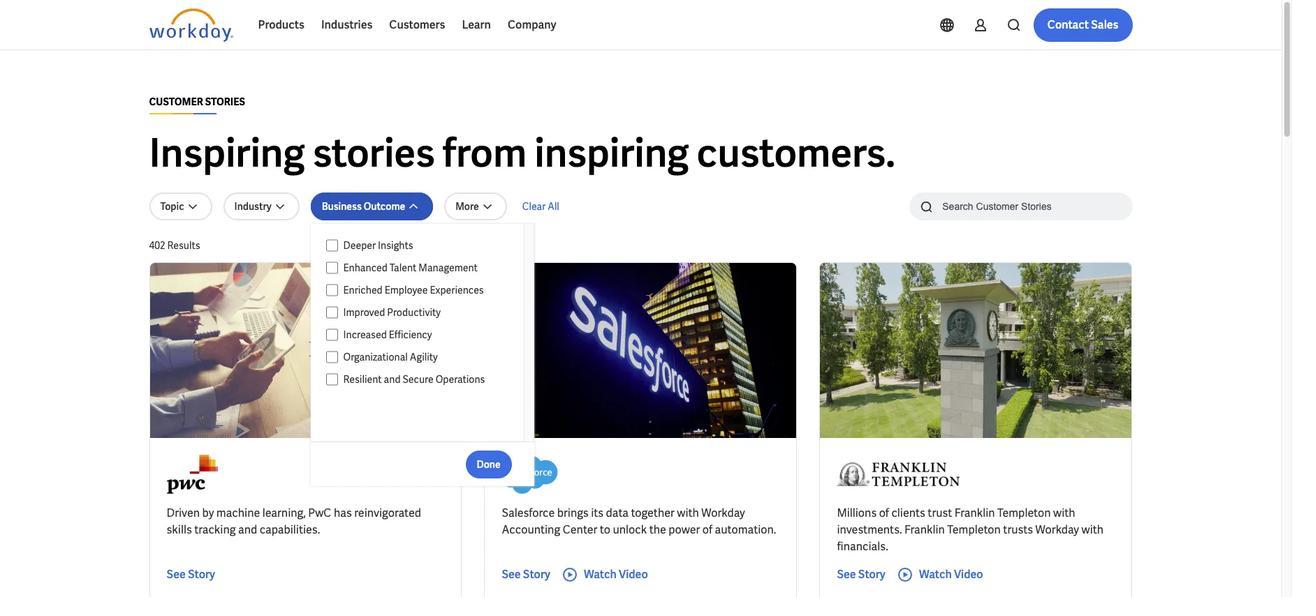 Task type: locate. For each thing, give the bounding box(es) containing it.
trust
[[928, 506, 952, 521]]

story for salesforce brings its data together with workday accounting center to unlock the power of automation.
[[523, 568, 550, 583]]

insights
[[378, 240, 413, 252]]

0 horizontal spatial workday
[[702, 506, 745, 521]]

1 horizontal spatial of
[[879, 506, 889, 521]]

2 horizontal spatial see
[[837, 568, 856, 583]]

see for salesforce brings its data together with workday accounting center to unlock the power of automation.
[[502, 568, 521, 583]]

0 horizontal spatial see story
[[167, 568, 215, 583]]

2 horizontal spatial see story
[[837, 568, 886, 583]]

see down accounting
[[502, 568, 521, 583]]

watch down to on the bottom of the page
[[584, 568, 617, 583]]

watch video link for center
[[562, 567, 648, 584]]

and
[[384, 374, 401, 386], [238, 523, 257, 538]]

pricewaterhousecoopers global licensing services corporation (pwc) image
[[167, 455, 218, 495]]

1 watch video link from the left
[[562, 567, 648, 584]]

2 watch video from the left
[[919, 568, 983, 583]]

video for to
[[619, 568, 648, 583]]

1 vertical spatial franklin
[[905, 523, 945, 538]]

deeper insights link
[[338, 238, 510, 254]]

0 vertical spatial of
[[879, 506, 889, 521]]

franklin right trust
[[955, 506, 995, 521]]

0 horizontal spatial and
[[238, 523, 257, 538]]

go to the homepage image
[[149, 8, 233, 42]]

1 video from the left
[[619, 568, 648, 583]]

1 vertical spatial of
[[703, 523, 713, 538]]

all
[[548, 200, 559, 213]]

templeton down trust
[[947, 523, 1001, 538]]

see story down accounting
[[502, 568, 550, 583]]

video
[[619, 568, 648, 583], [954, 568, 983, 583]]

1 horizontal spatial watch
[[919, 568, 952, 583]]

learning,
[[262, 506, 306, 521]]

0 vertical spatial workday
[[702, 506, 745, 521]]

of up investments.
[[879, 506, 889, 521]]

1 see story link from the left
[[167, 567, 215, 584]]

1 story from the left
[[188, 568, 215, 583]]

tracking
[[194, 523, 236, 538]]

3 see story link from the left
[[837, 567, 886, 584]]

watch video down to on the bottom of the page
[[584, 568, 648, 583]]

1 watch video from the left
[[584, 568, 648, 583]]

1 horizontal spatial franklin
[[955, 506, 995, 521]]

see story link
[[167, 567, 215, 584], [502, 567, 550, 584], [837, 567, 886, 584]]

video down unlock
[[619, 568, 648, 583]]

customer stories
[[149, 96, 245, 108]]

watch down the millions of clients trust franklin templeton with investments. franklin templeton trusts workday with financials.
[[919, 568, 952, 583]]

watch video link down the millions of clients trust franklin templeton with investments. franklin templeton trusts workday with financials.
[[897, 567, 983, 584]]

improved productivity
[[343, 307, 441, 319]]

watch for center
[[584, 568, 617, 583]]

see story for millions of clients trust franklin templeton with investments. franklin templeton trusts workday with financials.
[[837, 568, 886, 583]]

2 horizontal spatial see story link
[[837, 567, 886, 584]]

customers button
[[381, 8, 454, 42]]

salesforce.com image
[[502, 455, 558, 495]]

organizational agility link
[[338, 349, 510, 366]]

workday inside the millions of clients trust franklin templeton with investments. franklin templeton trusts workday with financials.
[[1036, 523, 1079, 538]]

customers.
[[697, 128, 896, 179]]

1 horizontal spatial watch video
[[919, 568, 983, 583]]

0 horizontal spatial see
[[167, 568, 186, 583]]

0 vertical spatial templeton
[[998, 506, 1051, 521]]

efficiency
[[389, 329, 432, 342]]

operations
[[436, 374, 485, 386]]

brings
[[557, 506, 589, 521]]

0 horizontal spatial see story link
[[167, 567, 215, 584]]

2 video from the left
[[954, 568, 983, 583]]

video down the millions of clients trust franklin templeton with investments. franklin templeton trusts workday with financials.
[[954, 568, 983, 583]]

templeton up trusts at the bottom right
[[998, 506, 1051, 521]]

workday
[[702, 506, 745, 521], [1036, 523, 1079, 538]]

None checkbox
[[326, 240, 338, 252], [326, 284, 338, 297], [326, 307, 338, 319], [326, 329, 338, 342], [326, 351, 338, 364], [326, 374, 338, 386], [326, 240, 338, 252], [326, 284, 338, 297], [326, 307, 338, 319], [326, 329, 338, 342], [326, 351, 338, 364], [326, 374, 338, 386]]

workday up automation. on the right of the page
[[702, 506, 745, 521]]

0 horizontal spatial watch
[[584, 568, 617, 583]]

0 horizontal spatial with
[[677, 506, 699, 521]]

2 watch video link from the left
[[897, 567, 983, 584]]

pwc
[[308, 506, 331, 521]]

clear all button
[[518, 193, 564, 221]]

with
[[677, 506, 699, 521], [1053, 506, 1075, 521], [1082, 523, 1104, 538]]

see for millions of clients trust franklin templeton with investments. franklin templeton trusts workday with financials.
[[837, 568, 856, 583]]

story down financials.
[[858, 568, 886, 583]]

franklin
[[955, 506, 995, 521], [905, 523, 945, 538]]

2 story from the left
[[523, 568, 550, 583]]

watch video link down to on the bottom of the page
[[562, 567, 648, 584]]

see story link down accounting
[[502, 567, 550, 584]]

data
[[606, 506, 629, 521]]

sales
[[1091, 17, 1119, 32]]

1 horizontal spatial with
[[1053, 506, 1075, 521]]

see story down financials.
[[837, 568, 886, 583]]

see down financials.
[[837, 568, 856, 583]]

results
[[167, 240, 200, 252]]

watch video
[[584, 568, 648, 583], [919, 568, 983, 583]]

story down tracking
[[188, 568, 215, 583]]

and down machine
[[238, 523, 257, 538]]

and down organizational agility
[[384, 374, 401, 386]]

organizational agility
[[343, 351, 438, 364]]

salesforce
[[502, 506, 555, 521]]

story down accounting
[[523, 568, 550, 583]]

3 see from the left
[[837, 568, 856, 583]]

business outcome button
[[311, 193, 433, 221]]

see
[[167, 568, 186, 583], [502, 568, 521, 583], [837, 568, 856, 583]]

2 watch from the left
[[919, 568, 952, 583]]

talent
[[390, 262, 417, 275]]

1 vertical spatial templeton
[[947, 523, 1001, 538]]

products
[[258, 17, 304, 32]]

1 vertical spatial and
[[238, 523, 257, 538]]

1 horizontal spatial watch video link
[[897, 567, 983, 584]]

see story
[[167, 568, 215, 583], [502, 568, 550, 583], [837, 568, 886, 583]]

of inside the millions of clients trust franklin templeton with investments. franklin templeton trusts workday with financials.
[[879, 506, 889, 521]]

0 horizontal spatial watch video link
[[562, 567, 648, 584]]

of inside salesforce brings its data together with workday accounting center to unlock the power of automation.
[[703, 523, 713, 538]]

agility
[[410, 351, 438, 364]]

enriched
[[343, 284, 383, 297]]

watch video down the millions of clients trust franklin templeton with investments. franklin templeton trusts workday with financials.
[[919, 568, 983, 583]]

0 horizontal spatial video
[[619, 568, 648, 583]]

skills
[[167, 523, 192, 538]]

2 see story link from the left
[[502, 567, 550, 584]]

enriched employee experiences
[[343, 284, 484, 297]]

2 horizontal spatial story
[[858, 568, 886, 583]]

see story link down financials.
[[837, 567, 886, 584]]

watch
[[584, 568, 617, 583], [919, 568, 952, 583]]

story for millions of clients trust franklin templeton with investments. franklin templeton trusts workday with financials.
[[858, 568, 886, 583]]

1 watch from the left
[[584, 568, 617, 583]]

topic button
[[149, 193, 212, 221]]

inspiring stories from inspiring customers.
[[149, 128, 896, 179]]

its
[[591, 506, 604, 521]]

driven by machine learning, pwc has reinvigorated skills tracking and capabilities.
[[167, 506, 421, 538]]

1 horizontal spatial see
[[502, 568, 521, 583]]

watch video for to
[[584, 568, 648, 583]]

the
[[649, 523, 666, 538]]

3 see story from the left
[[837, 568, 886, 583]]

1 horizontal spatial and
[[384, 374, 401, 386]]

driven
[[167, 506, 200, 521]]

accounting
[[502, 523, 560, 538]]

of right power
[[703, 523, 713, 538]]

402 results
[[149, 240, 200, 252]]

1 horizontal spatial see story link
[[502, 567, 550, 584]]

0 horizontal spatial of
[[703, 523, 713, 538]]

2 see from the left
[[502, 568, 521, 583]]

0 vertical spatial and
[[384, 374, 401, 386]]

to
[[600, 523, 611, 538]]

franklin templeton companies, llc image
[[837, 455, 960, 495]]

see story down skills
[[167, 568, 215, 583]]

1 horizontal spatial video
[[954, 568, 983, 583]]

of
[[879, 506, 889, 521], [703, 523, 713, 538]]

see story link for millions of clients trust franklin templeton with investments. franklin templeton trusts workday with financials.
[[837, 567, 886, 584]]

see down skills
[[167, 568, 186, 583]]

3 story from the left
[[858, 568, 886, 583]]

franklin down trust
[[905, 523, 945, 538]]

1 horizontal spatial story
[[523, 568, 550, 583]]

millions
[[837, 506, 877, 521]]

None checkbox
[[326, 262, 338, 275]]

improved productivity link
[[338, 305, 510, 321]]

outcome
[[364, 200, 405, 213]]

increased efficiency link
[[338, 327, 510, 344]]

contact sales link
[[1034, 8, 1133, 42]]

0 vertical spatial franklin
[[955, 506, 995, 521]]

templeton
[[998, 506, 1051, 521], [947, 523, 1001, 538]]

clear all
[[522, 200, 559, 213]]

power
[[669, 523, 700, 538]]

2 see story from the left
[[502, 568, 550, 583]]

1 horizontal spatial workday
[[1036, 523, 1079, 538]]

0 horizontal spatial watch video
[[584, 568, 648, 583]]

stories
[[205, 96, 245, 108]]

0 horizontal spatial story
[[188, 568, 215, 583]]

1 vertical spatial workday
[[1036, 523, 1079, 538]]

machine
[[216, 506, 260, 521]]

unlock
[[613, 523, 647, 538]]

see story link down skills
[[167, 567, 215, 584]]

millions of clients trust franklin templeton with investments. franklin templeton trusts workday with financials.
[[837, 506, 1104, 555]]

workday right trusts at the bottom right
[[1036, 523, 1079, 538]]

1 horizontal spatial see story
[[502, 568, 550, 583]]

story
[[188, 568, 215, 583], [523, 568, 550, 583], [858, 568, 886, 583]]



Task type: describe. For each thing, give the bounding box(es) containing it.
productivity
[[387, 307, 441, 319]]

contact sales
[[1048, 17, 1119, 32]]

done button
[[466, 451, 512, 479]]

center
[[563, 523, 598, 538]]

see story for salesforce brings its data together with workday accounting center to unlock the power of automation.
[[502, 568, 550, 583]]

1 see from the left
[[167, 568, 186, 583]]

more
[[456, 200, 479, 213]]

industry button
[[223, 193, 299, 221]]

watch for franklin
[[919, 568, 952, 583]]

by
[[202, 506, 214, 521]]

financials.
[[837, 540, 888, 555]]

clear
[[522, 200, 546, 213]]

secure
[[403, 374, 434, 386]]

watch video for templeton
[[919, 568, 983, 583]]

improved
[[343, 307, 385, 319]]

industries
[[321, 17, 373, 32]]

investments.
[[837, 523, 902, 538]]

0 horizontal spatial franklin
[[905, 523, 945, 538]]

clients
[[892, 506, 926, 521]]

company
[[508, 17, 556, 32]]

1 see story from the left
[[167, 568, 215, 583]]

workday inside salesforce brings its data together with workday accounting center to unlock the power of automation.
[[702, 506, 745, 521]]

inspiring
[[149, 128, 305, 179]]

enhanced talent management
[[343, 262, 478, 275]]

Search Customer Stories text field
[[934, 194, 1105, 219]]

trusts
[[1003, 523, 1033, 538]]

experiences
[[430, 284, 484, 297]]

management
[[419, 262, 478, 275]]

learn button
[[454, 8, 499, 42]]

2 horizontal spatial with
[[1082, 523, 1104, 538]]

customers
[[389, 17, 445, 32]]

from
[[443, 128, 527, 179]]

topic
[[160, 200, 184, 213]]

enriched employee experiences link
[[338, 282, 510, 299]]

business
[[322, 200, 362, 213]]

employee
[[385, 284, 428, 297]]

402
[[149, 240, 165, 252]]

has
[[334, 506, 352, 521]]

increased
[[343, 329, 387, 342]]

resilient and secure operations
[[343, 374, 485, 386]]

together
[[631, 506, 675, 521]]

learn
[[462, 17, 491, 32]]

resilient and secure operations link
[[338, 372, 510, 388]]

industry
[[234, 200, 272, 213]]

done
[[477, 459, 501, 471]]

video for templeton
[[954, 568, 983, 583]]

and inside driven by machine learning, pwc has reinvigorated skills tracking and capabilities.
[[238, 523, 257, 538]]

salesforce brings its data together with workday accounting center to unlock the power of automation.
[[502, 506, 776, 538]]

business outcome
[[322, 200, 405, 213]]

more button
[[444, 193, 507, 221]]

enhanced
[[343, 262, 388, 275]]

deeper insights
[[343, 240, 413, 252]]

stories
[[313, 128, 435, 179]]

reinvigorated
[[354, 506, 421, 521]]

industries button
[[313, 8, 381, 42]]

automation.
[[715, 523, 776, 538]]

deeper
[[343, 240, 376, 252]]

see story link for salesforce brings its data together with workday accounting center to unlock the power of automation.
[[502, 567, 550, 584]]

company button
[[499, 8, 565, 42]]

watch video link for franklin
[[897, 567, 983, 584]]

inspiring
[[535, 128, 689, 179]]

customer
[[149, 96, 203, 108]]

increased efficiency
[[343, 329, 432, 342]]

capabilities.
[[260, 523, 320, 538]]

organizational
[[343, 351, 408, 364]]

contact
[[1048, 17, 1089, 32]]

with inside salesforce brings its data together with workday accounting center to unlock the power of automation.
[[677, 506, 699, 521]]

resilient
[[343, 374, 382, 386]]

enhanced talent management link
[[338, 260, 510, 277]]



Task type: vqa. For each thing, say whether or not it's contained in the screenshot.
See Story
yes



